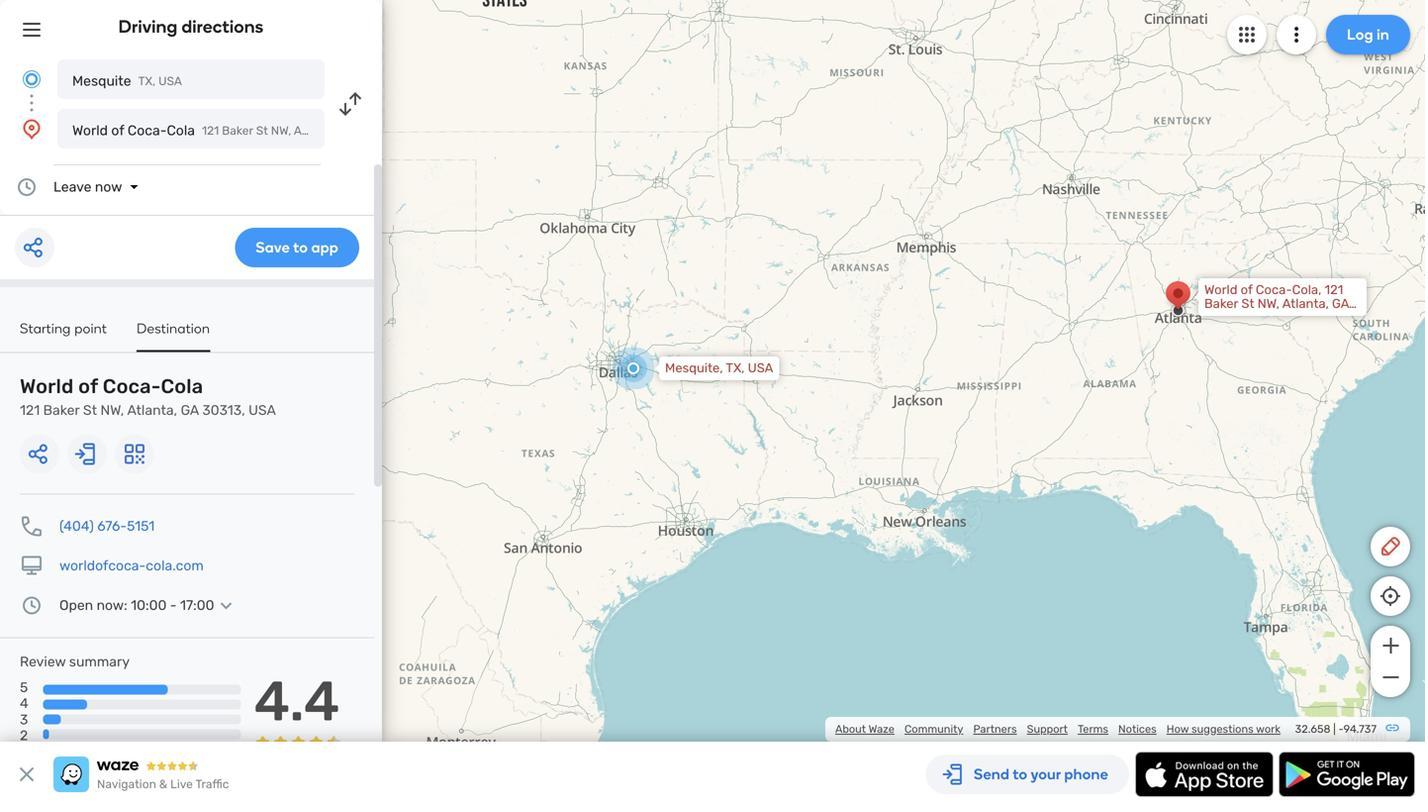Task type: vqa. For each thing, say whether or not it's contained in the screenshot.
'NW,' to the bottom
yes



Task type: describe. For each thing, give the bounding box(es) containing it.
2 vertical spatial ga
[[181, 402, 199, 418]]

mesquite tx, usa
[[72, 73, 182, 89]]

2 vertical spatial 30313,
[[202, 402, 245, 418]]

support
[[1027, 722, 1068, 736]]

navigation & live traffic
[[97, 777, 229, 791]]

community link
[[905, 722, 964, 736]]

ga inside world of coca-cola, 121 baker st nw, atlanta, ga 30313, usa
[[1333, 296, 1350, 311]]

pencil image
[[1379, 535, 1403, 558]]

terms link
[[1078, 722, 1109, 736]]

destination
[[137, 320, 210, 337]]

32.658 | -94.737
[[1296, 722, 1377, 736]]

1 horizontal spatial ga
[[340, 124, 356, 138]]

1 horizontal spatial nw,
[[271, 124, 291, 138]]

zoom in image
[[1379, 634, 1404, 657]]

live
[[170, 777, 193, 791]]

how
[[1167, 722, 1190, 736]]

driving directions
[[118, 16, 264, 37]]

4.4
[[254, 668, 340, 734]]

0 horizontal spatial 121
[[20, 402, 40, 418]]

0 vertical spatial st
[[256, 124, 268, 138]]

mesquite,
[[665, 360, 723, 376]]

suggestions
[[1192, 722, 1254, 736]]

2 vertical spatial nw,
[[100, 402, 124, 418]]

partners link
[[974, 722, 1018, 736]]

clock image
[[20, 594, 44, 617]]

|
[[1334, 722, 1337, 736]]

atlanta, inside world of coca-cola, 121 baker st nw, atlanta, ga 30313, usa
[[1283, 296, 1330, 311]]

how suggestions work link
[[1167, 722, 1281, 736]]

open now: 10:00 - 17:00
[[59, 597, 214, 613]]

baker inside world of coca-cola, 121 baker st nw, atlanta, ga 30313, usa
[[1205, 296, 1239, 311]]

now
[[95, 179, 122, 195]]

(404)
[[59, 518, 94, 534]]

link image
[[1385, 720, 1401, 736]]

30313, inside world of coca-cola, 121 baker st nw, atlanta, ga 30313, usa
[[1205, 310, 1245, 325]]

tx, for mesquite,
[[726, 360, 745, 376]]

nw, inside world of coca-cola, 121 baker st nw, atlanta, ga 30313, usa
[[1258, 296, 1280, 311]]

121 inside world of coca-cola, 121 baker st nw, atlanta, ga 30313, usa
[[1325, 282, 1344, 298]]

676-
[[97, 518, 127, 534]]

clock image
[[15, 175, 39, 199]]

traffic
[[196, 777, 229, 791]]

review
[[20, 654, 66, 670]]

navigation
[[97, 777, 156, 791]]

zoom out image
[[1379, 665, 1404, 689]]

call image
[[20, 514, 44, 538]]

about waze community partners support terms notices how suggestions work
[[836, 722, 1281, 736]]

1 horizontal spatial of
[[111, 122, 124, 139]]

review summary
[[20, 654, 130, 670]]

1 horizontal spatial -
[[1339, 722, 1344, 736]]

world inside world of coca-cola 121 baker st nw, atlanta, ga 30313, usa
[[20, 375, 74, 398]]

leave now
[[53, 179, 122, 195]]

open
[[59, 597, 93, 613]]

2 vertical spatial atlanta,
[[127, 402, 177, 418]]

1 horizontal spatial 30313,
[[358, 124, 395, 138]]

terms
[[1078, 722, 1109, 736]]

worldofcoca-cola.com link
[[59, 557, 204, 574]]

now:
[[97, 597, 127, 613]]

world inside world of coca-cola, 121 baker st nw, atlanta, ga 30313, usa
[[1205, 282, 1238, 298]]

0 vertical spatial atlanta,
[[294, 124, 337, 138]]

0 horizontal spatial -
[[170, 597, 177, 613]]

location image
[[20, 117, 44, 141]]

0 vertical spatial cola
[[167, 122, 195, 139]]

starting point button
[[20, 320, 107, 350]]

about
[[836, 722, 867, 736]]



Task type: locate. For each thing, give the bounding box(es) containing it.
open now: 10:00 - 17:00 button
[[59, 597, 238, 613]]

leave
[[53, 179, 92, 195]]

tx, right mesquite
[[138, 74, 156, 88]]

of inside world of coca-cola 121 baker st nw, atlanta, ga 30313, usa
[[78, 375, 98, 398]]

2 horizontal spatial 30313,
[[1205, 310, 1245, 325]]

0 vertical spatial ga
[[340, 124, 356, 138]]

10:00
[[131, 597, 167, 613]]

1 vertical spatial nw,
[[1258, 296, 1280, 311]]

atlanta,
[[294, 124, 337, 138], [1283, 296, 1330, 311], [127, 402, 177, 418]]

tx,
[[138, 74, 156, 88], [726, 360, 745, 376]]

5151
[[127, 518, 155, 534]]

1 horizontal spatial atlanta,
[[294, 124, 337, 138]]

baker
[[222, 124, 253, 138], [1205, 296, 1239, 311], [43, 402, 80, 418]]

1 vertical spatial 121
[[1325, 282, 1344, 298]]

1 vertical spatial st
[[1242, 296, 1255, 311]]

0 vertical spatial world
[[72, 122, 108, 139]]

2 vertical spatial baker
[[43, 402, 80, 418]]

cola down "mesquite tx, usa"
[[167, 122, 195, 139]]

of down "mesquite tx, usa"
[[111, 122, 124, 139]]

1 vertical spatial cola
[[161, 375, 203, 398]]

0 vertical spatial tx,
[[138, 74, 156, 88]]

cola
[[167, 122, 195, 139], [161, 375, 203, 398]]

point
[[74, 320, 107, 337]]

1 horizontal spatial st
[[256, 124, 268, 138]]

cola.com
[[146, 557, 204, 574]]

0 horizontal spatial of
[[78, 375, 98, 398]]

2 horizontal spatial ga
[[1333, 296, 1350, 311]]

driving
[[118, 16, 178, 37]]

94.737
[[1344, 722, 1377, 736]]

of
[[111, 122, 124, 139], [1241, 282, 1253, 298], [78, 375, 98, 398]]

2 horizontal spatial st
[[1242, 296, 1255, 311]]

1 vertical spatial world of coca-cola 121 baker st nw, atlanta, ga 30313, usa
[[20, 375, 276, 418]]

notices link
[[1119, 722, 1157, 736]]

tx, right mesquite,
[[726, 360, 745, 376]]

world of coca-cola, 121 baker st nw, atlanta, ga 30313, usa
[[1205, 282, 1350, 325]]

computer image
[[20, 554, 44, 578]]

1 horizontal spatial 121
[[202, 124, 219, 138]]

cola,
[[1293, 282, 1322, 298]]

0 horizontal spatial baker
[[43, 402, 80, 418]]

4
[[20, 695, 28, 712]]

1 vertical spatial atlanta,
[[1283, 296, 1330, 311]]

notices
[[1119, 722, 1157, 736]]

world of coca-cola 121 baker st nw, atlanta, ga 30313, usa
[[72, 122, 422, 139], [20, 375, 276, 418]]

0 vertical spatial coca-
[[128, 122, 167, 139]]

0 vertical spatial 30313,
[[358, 124, 395, 138]]

directions
[[182, 16, 264, 37]]

tx, inside "mesquite tx, usa"
[[138, 74, 156, 88]]

- right |
[[1339, 722, 1344, 736]]

2 horizontal spatial of
[[1241, 282, 1253, 298]]

2 horizontal spatial baker
[[1205, 296, 1239, 311]]

ga
[[340, 124, 356, 138], [1333, 296, 1350, 311], [181, 402, 199, 418]]

2 horizontal spatial atlanta,
[[1283, 296, 1330, 311]]

0 vertical spatial world of coca-cola 121 baker st nw, atlanta, ga 30313, usa
[[72, 122, 422, 139]]

st
[[256, 124, 268, 138], [1242, 296, 1255, 311], [83, 402, 97, 418]]

0 horizontal spatial tx,
[[138, 74, 156, 88]]

coca-
[[128, 122, 167, 139], [1256, 282, 1293, 298], [103, 375, 161, 398]]

summary
[[69, 654, 130, 670]]

17:00
[[180, 597, 214, 613]]

1 vertical spatial 30313,
[[1205, 310, 1245, 325]]

0 horizontal spatial atlanta,
[[127, 402, 177, 418]]

worldofcoca-
[[59, 557, 146, 574]]

121
[[202, 124, 219, 138], [1325, 282, 1344, 298], [20, 402, 40, 418]]

2 vertical spatial world
[[20, 375, 74, 398]]

5
[[20, 679, 28, 696]]

world left cola,
[[1205, 282, 1238, 298]]

world down mesquite
[[72, 122, 108, 139]]

0 vertical spatial -
[[170, 597, 177, 613]]

chevron down image
[[214, 598, 238, 613]]

starting
[[20, 320, 71, 337]]

worldofcoca-cola.com
[[59, 557, 204, 574]]

1 vertical spatial -
[[1339, 722, 1344, 736]]

usa
[[158, 74, 182, 88], [398, 124, 422, 138], [1248, 310, 1274, 325], [748, 360, 774, 376], [249, 402, 276, 418]]

usa inside world of coca-cola, 121 baker st nw, atlanta, ga 30313, usa
[[1248, 310, 1274, 325]]

about waze link
[[836, 722, 895, 736]]

world down starting point button
[[20, 375, 74, 398]]

2 vertical spatial 121
[[20, 402, 40, 418]]

1 vertical spatial tx,
[[726, 360, 745, 376]]

0 vertical spatial 121
[[202, 124, 219, 138]]

30313,
[[358, 124, 395, 138], [1205, 310, 1245, 325], [202, 402, 245, 418]]

1 vertical spatial of
[[1241, 282, 1253, 298]]

waze
[[869, 722, 895, 736]]

1 vertical spatial ga
[[1333, 296, 1350, 311]]

- left the 17:00
[[170, 597, 177, 613]]

st inside world of coca-cola, 121 baker st nw, atlanta, ga 30313, usa
[[1242, 296, 1255, 311]]

2 horizontal spatial 121
[[1325, 282, 1344, 298]]

work
[[1257, 722, 1281, 736]]

(404) 676-5151 link
[[59, 518, 155, 534]]

-
[[170, 597, 177, 613], [1339, 722, 1344, 736]]

&
[[159, 777, 167, 791]]

2 vertical spatial coca-
[[103, 375, 161, 398]]

mesquite
[[72, 73, 131, 89]]

tx, for mesquite
[[138, 74, 156, 88]]

of left cola,
[[1241, 282, 1253, 298]]

nw,
[[271, 124, 291, 138], [1258, 296, 1280, 311], [100, 402, 124, 418]]

32.658
[[1296, 722, 1331, 736]]

current location image
[[20, 67, 44, 91]]

2 vertical spatial of
[[78, 375, 98, 398]]

starting point
[[20, 320, 107, 337]]

partners
[[974, 722, 1018, 736]]

5 4 3 2
[[20, 679, 28, 744]]

community
[[905, 722, 964, 736]]

0 horizontal spatial ga
[[181, 402, 199, 418]]

of inside world of coca-cola, 121 baker st nw, atlanta, ga 30313, usa
[[1241, 282, 1253, 298]]

2 vertical spatial st
[[83, 402, 97, 418]]

0 vertical spatial baker
[[222, 124, 253, 138]]

0 horizontal spatial st
[[83, 402, 97, 418]]

world
[[72, 122, 108, 139], [1205, 282, 1238, 298], [20, 375, 74, 398]]

0 horizontal spatial 30313,
[[202, 402, 245, 418]]

(404) 676-5151
[[59, 518, 155, 534]]

of down starting point button
[[78, 375, 98, 398]]

1 vertical spatial world
[[1205, 282, 1238, 298]]

destination button
[[137, 320, 210, 352]]

1 vertical spatial coca-
[[1256, 282, 1293, 298]]

2 horizontal spatial nw,
[[1258, 296, 1280, 311]]

2
[[20, 727, 28, 744]]

coca- inside world of coca-cola, 121 baker st nw, atlanta, ga 30313, usa
[[1256, 282, 1293, 298]]

1 horizontal spatial tx,
[[726, 360, 745, 376]]

mesquite, tx, usa
[[665, 360, 774, 376]]

1 horizontal spatial baker
[[222, 124, 253, 138]]

cola down destination button
[[161, 375, 203, 398]]

1 vertical spatial baker
[[1205, 296, 1239, 311]]

x image
[[15, 762, 39, 786]]

support link
[[1027, 722, 1068, 736]]

3
[[20, 711, 28, 728]]

0 vertical spatial of
[[111, 122, 124, 139]]

usa inside "mesquite tx, usa"
[[158, 74, 182, 88]]

0 vertical spatial nw,
[[271, 124, 291, 138]]

0 horizontal spatial nw,
[[100, 402, 124, 418]]



